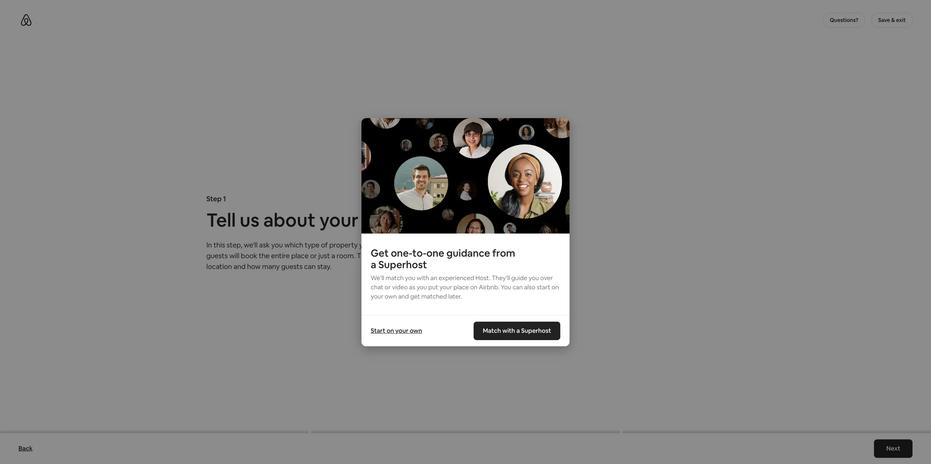 Task type: vqa. For each thing, say whether or not it's contained in the screenshot.
$152 $190
no



Task type: describe. For each thing, give the bounding box(es) containing it.
in this step, we'll ask you which type of property you have and if guests will book the entire place or just a room. then let us know the location and how many guests can stay.
[[206, 241, 423, 271]]

get
[[410, 293, 420, 301]]

and inside get one-to-one guidance from a superhost we'll match you with an experienced host. they'll guide you over chat or video as you put your place on airbnb. you can also start on your own and get matched later.
[[398, 293, 409, 301]]

2 horizontal spatial your
[[440, 284, 452, 292]]

with inside get one-to-one guidance from a superhost we'll match you with an experienced host. they'll guide you over chat or video as you put your place on airbnb. you can also start on your own and get matched later.
[[417, 274, 429, 282]]

you up also
[[529, 274, 539, 282]]

then
[[357, 252, 373, 261]]

step
[[206, 195, 222, 204]]

2 the from the left
[[412, 252, 423, 261]]

save
[[879, 17, 890, 24]]

start on your own
[[371, 327, 422, 335]]

save & exit button
[[872, 12, 913, 28]]

back button
[[15, 442, 36, 457]]

1 horizontal spatial on
[[470, 284, 478, 292]]

match
[[483, 327, 501, 335]]

get one-to-one guidance from a superhost we'll match you with an experienced host. they'll guide you over chat or video as you put your place on airbnb. you can also start on your own and get matched later.
[[371, 247, 559, 301]]

2 horizontal spatial on
[[552, 284, 559, 292]]

let
[[375, 252, 383, 261]]

start
[[371, 327, 385, 335]]

1 the from the left
[[259, 252, 270, 261]]

start on your own button
[[367, 324, 426, 339]]

0 vertical spatial and
[[389, 241, 401, 250]]

room.
[[337, 252, 356, 261]]

put
[[428, 284, 438, 292]]

chat
[[371, 284, 384, 292]]

us inside the in this step, we'll ask you which type of property you have and if guests will book the entire place or just a room. then let us know the location and how many guests can stay.
[[385, 252, 392, 261]]

this
[[214, 241, 225, 250]]

a inside the in this step, we'll ask you which type of property you have and if guests will book the entire place or just a room. then let us know the location and how many guests can stay.
[[332, 252, 335, 261]]

a inside button
[[517, 327, 520, 335]]

also
[[524, 284, 536, 292]]

next
[[887, 445, 901, 453]]

can inside the in this step, we'll ask you which type of property you have and if guests will book the entire place or just a room. then let us know the location and how many guests can stay.
[[304, 263, 316, 271]]

match
[[386, 274, 404, 282]]

of
[[321, 241, 328, 250]]

0 horizontal spatial us
[[240, 209, 260, 232]]

questions?
[[830, 17, 859, 24]]

1 horizontal spatial guests
[[281, 263, 303, 271]]

matched
[[422, 293, 447, 301]]

which
[[285, 241, 303, 250]]

superhost
[[521, 327, 551, 335]]

if
[[403, 241, 407, 250]]

0 vertical spatial guests
[[206, 252, 228, 261]]

1 vertical spatial and
[[234, 263, 246, 271]]

as
[[409, 284, 415, 292]]

or inside get one-to-one guidance from a superhost we'll match you with an experienced host. they'll guide you over chat or video as you put your place on airbnb. you can also start on your own and get matched later.
[[385, 284, 391, 292]]

you up then
[[359, 241, 371, 250]]

guidance
[[447, 247, 490, 260]]

to-
[[413, 247, 427, 260]]

have
[[373, 241, 388, 250]]

over
[[541, 274, 553, 282]]

match with a superhost
[[483, 327, 551, 335]]

0 horizontal spatial your
[[371, 293, 384, 301]]

airbnb.
[[479, 284, 500, 292]]

tell
[[206, 209, 236, 232]]

questions? button
[[823, 12, 866, 28]]

tell us about your place
[[206, 209, 410, 232]]

stay.
[[317, 263, 332, 271]]

we'll
[[244, 241, 258, 250]]

you right as
[[417, 284, 427, 292]]



Task type: locate. For each thing, give the bounding box(es) containing it.
will
[[229, 252, 239, 261]]

place inside the in this step, we'll ask you which type of property you have and if guests will book the entire place or just a room. then let us know the location and how many guests can stay.
[[291, 252, 309, 261]]

host.
[[476, 274, 491, 282]]

how
[[247, 263, 261, 271]]

place
[[291, 252, 309, 261], [454, 284, 469, 292]]

you
[[271, 241, 283, 250], [359, 241, 371, 250], [405, 274, 416, 282], [529, 274, 539, 282], [417, 284, 427, 292]]

one
[[427, 247, 444, 260]]

a
[[332, 252, 335, 261], [517, 327, 520, 335]]

or right chat in the left of the page
[[385, 284, 391, 292]]

type
[[305, 241, 320, 250]]

they'll
[[492, 274, 510, 282]]

own down video
[[385, 293, 397, 301]]

exit
[[897, 17, 906, 24]]

0 horizontal spatial on
[[387, 327, 394, 335]]

the right know
[[412, 252, 423, 261]]

own inside button
[[410, 327, 422, 335]]

you up entire
[[271, 241, 283, 250]]

step,
[[227, 241, 242, 250]]

1 horizontal spatial own
[[410, 327, 422, 335]]

book
[[241, 252, 257, 261]]

and
[[389, 241, 401, 250], [234, 263, 246, 271], [398, 293, 409, 301]]

start
[[537, 284, 551, 292]]

next button
[[874, 440, 913, 459]]

know
[[393, 252, 410, 261]]

about
[[263, 209, 316, 232]]

own down get
[[410, 327, 422, 335]]

0 horizontal spatial a
[[332, 252, 335, 261]]

video
[[392, 284, 408, 292]]

0 horizontal spatial own
[[385, 293, 397, 301]]

can
[[304, 263, 316, 271], [513, 284, 523, 292]]

1 horizontal spatial the
[[412, 252, 423, 261]]

ask
[[259, 241, 270, 250]]

1 vertical spatial own
[[410, 327, 422, 335]]

0 vertical spatial can
[[304, 263, 316, 271]]

guests
[[206, 252, 228, 261], [281, 263, 303, 271]]

match with a superhost button
[[474, 322, 561, 341]]

we'll
[[371, 274, 384, 282]]

save & exit
[[879, 17, 906, 24]]

own inside get one-to-one guidance from a superhost we'll match you with an experienced host. they'll guide you over chat or video as you put your place on airbnb. you can also start on your own and get matched later.
[[385, 293, 397, 301]]

your place
[[320, 209, 410, 232]]

can inside get one-to-one guidance from a superhost we'll match you with an experienced host. they'll guide you over chat or video as you put your place on airbnb. you can also start on your own and get matched later.
[[513, 284, 523, 292]]

you
[[501, 284, 511, 292]]

us up we'll
[[240, 209, 260, 232]]

us right let
[[385, 252, 392, 261]]

1 vertical spatial guests
[[281, 263, 303, 271]]

and down video
[[398, 293, 409, 301]]

with
[[417, 274, 429, 282], [503, 327, 515, 335]]

on right start
[[387, 327, 394, 335]]

&
[[892, 17, 895, 24]]

1
[[223, 195, 226, 204]]

0 horizontal spatial can
[[304, 263, 316, 271]]

entire
[[271, 252, 290, 261]]

2 vertical spatial your
[[395, 327, 409, 335]]

1 vertical spatial or
[[385, 284, 391, 292]]

0 horizontal spatial place
[[291, 252, 309, 261]]

you up as
[[405, 274, 416, 282]]

can left stay.
[[304, 263, 316, 271]]

location
[[206, 263, 232, 271]]

on right start on the right bottom of the page
[[552, 284, 559, 292]]

1 vertical spatial a
[[517, 327, 520, 335]]

guests down entire
[[281, 263, 303, 271]]

0 vertical spatial us
[[240, 209, 260, 232]]

a right just
[[332, 252, 335, 261]]

us
[[240, 209, 260, 232], [385, 252, 392, 261]]

with inside match with a superhost button
[[503, 327, 515, 335]]

in
[[206, 241, 212, 250]]

a superhost
[[371, 259, 427, 272]]

guide
[[511, 274, 528, 282]]

experienced
[[439, 274, 474, 282]]

or left just
[[310, 252, 317, 261]]

place down which
[[291, 252, 309, 261]]

many
[[262, 263, 280, 271]]

place down experienced
[[454, 284, 469, 292]]

0 vertical spatial place
[[291, 252, 309, 261]]

1 vertical spatial place
[[454, 284, 469, 292]]

with right match
[[503, 327, 515, 335]]

your right put
[[440, 284, 452, 292]]

get
[[371, 247, 389, 260]]

your down chat in the left of the page
[[371, 293, 384, 301]]

2 vertical spatial and
[[398, 293, 409, 301]]

0 vertical spatial or
[[310, 252, 317, 261]]

0 horizontal spatial the
[[259, 252, 270, 261]]

or inside the in this step, we'll ask you which type of property you have and if guests will book the entire place or just a room. then let us know the location and how many guests can stay.
[[310, 252, 317, 261]]

step 1
[[206, 195, 226, 204]]

1 horizontal spatial with
[[503, 327, 515, 335]]

1 horizontal spatial us
[[385, 252, 392, 261]]

1 horizontal spatial a
[[517, 327, 520, 335]]

0 horizontal spatial guests
[[206, 252, 228, 261]]

back
[[19, 445, 33, 453]]

own
[[385, 293, 397, 301], [410, 327, 422, 335]]

1 horizontal spatial place
[[454, 284, 469, 292]]

from
[[492, 247, 516, 260]]

0 horizontal spatial or
[[310, 252, 317, 261]]

or
[[310, 252, 317, 261], [385, 284, 391, 292]]

an
[[431, 274, 437, 282]]

one-
[[391, 247, 413, 260]]

1 vertical spatial us
[[385, 252, 392, 261]]

0 horizontal spatial with
[[417, 274, 429, 282]]

on down host.
[[470, 284, 478, 292]]

property
[[329, 241, 358, 250]]

the down ask
[[259, 252, 270, 261]]

and left if
[[389, 241, 401, 250]]

0 vertical spatial a
[[332, 252, 335, 261]]

0 vertical spatial with
[[417, 274, 429, 282]]

later.
[[448, 293, 462, 301]]

your right start
[[395, 327, 409, 335]]

1 vertical spatial can
[[513, 284, 523, 292]]

a left superhost at right
[[517, 327, 520, 335]]

1 vertical spatial your
[[371, 293, 384, 301]]

1 horizontal spatial your
[[395, 327, 409, 335]]

just
[[319, 252, 330, 261]]

your inside button
[[395, 327, 409, 335]]

1 horizontal spatial or
[[385, 284, 391, 292]]

place inside get one-to-one guidance from a superhost we'll match you with an experienced host. they'll guide you over chat or video as you put your place on airbnb. you can also start on your own and get matched later.
[[454, 284, 469, 292]]

on inside button
[[387, 327, 394, 335]]

and down will
[[234, 263, 246, 271]]

guests up the location
[[206, 252, 228, 261]]

1 horizontal spatial can
[[513, 284, 523, 292]]

your
[[440, 284, 452, 292], [371, 293, 384, 301], [395, 327, 409, 335]]

0 vertical spatial own
[[385, 293, 397, 301]]

the
[[259, 252, 270, 261], [412, 252, 423, 261]]

1 vertical spatial with
[[503, 327, 515, 335]]

on
[[470, 284, 478, 292], [552, 284, 559, 292], [387, 327, 394, 335]]

0 vertical spatial your
[[440, 284, 452, 292]]

can down guide
[[513, 284, 523, 292]]

with left the an
[[417, 274, 429, 282]]



